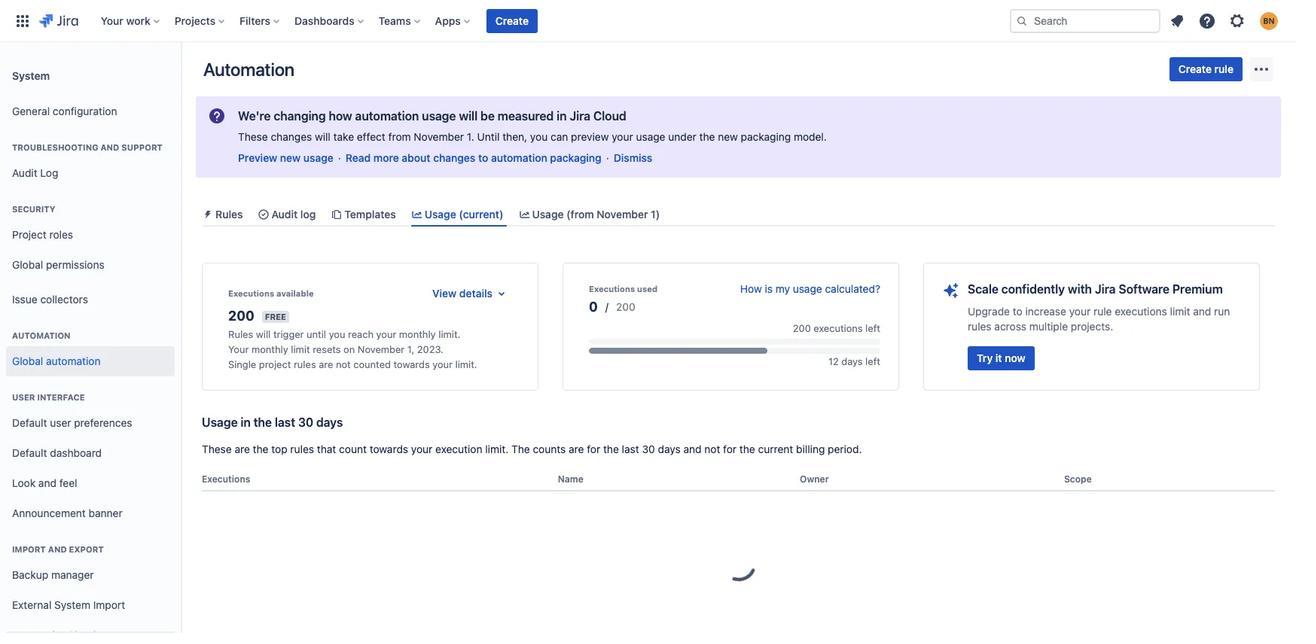 Task type: locate. For each thing, give the bounding box(es) containing it.
automation up global automation
[[12, 331, 70, 340]]

import up 'backup'
[[12, 544, 46, 554]]

external
[[12, 598, 51, 611]]

1 vertical spatial you
[[329, 328, 345, 341]]

will left take
[[315, 130, 330, 143]]

be
[[480, 109, 495, 123]]

200 down 'how is my usage calculated?' link
[[793, 322, 811, 335]]

scope
[[1064, 474, 1092, 485]]

roles
[[49, 228, 73, 241]]

automation up we're
[[203, 59, 294, 80]]

issue
[[12, 293, 37, 305]]

0 horizontal spatial ·
[[338, 151, 341, 164]]

cloud
[[593, 109, 626, 123]]

create inside "create" button
[[495, 14, 529, 27]]

and
[[100, 142, 119, 152], [1193, 305, 1211, 318], [683, 443, 702, 456], [38, 476, 56, 489], [48, 544, 67, 554]]

2 vertical spatial limit.
[[485, 443, 509, 456]]

0 vertical spatial automation
[[355, 109, 419, 123]]

0 vertical spatial new
[[718, 130, 738, 143]]

read
[[346, 151, 371, 164]]

the
[[699, 130, 715, 143], [253, 416, 272, 429], [253, 443, 269, 456], [603, 443, 619, 456], [739, 443, 755, 456]]

0 vertical spatial left
[[865, 322, 880, 335]]

tab list
[[196, 202, 1281, 227]]

resets
[[313, 344, 341, 356]]

are down the resets
[[319, 359, 333, 371]]

200 for 200 executions left
[[793, 322, 811, 335]]

are right counts
[[569, 443, 584, 456]]

audit
[[12, 166, 37, 179], [271, 208, 298, 221]]

project
[[12, 228, 47, 241]]

your inside rules will trigger until you reach your monthly limit. your monthly limit resets on november 1, 2023. single project rules are not counted towards your limit.
[[228, 344, 249, 356]]

usage for usage (from november 1)
[[532, 208, 564, 221]]

help image
[[1198, 12, 1216, 30]]

executions down the software
[[1115, 305, 1167, 318]]

will left "be"
[[459, 109, 478, 123]]

200 down executions used
[[616, 301, 635, 313]]

rules up single
[[228, 328, 253, 341]]

0 horizontal spatial system
[[12, 69, 50, 82]]

1 vertical spatial rule
[[1094, 305, 1112, 318]]

premium
[[1172, 283, 1223, 296]]

the up top
[[253, 416, 272, 429]]

rule up projects.
[[1094, 305, 1112, 318]]

owner
[[800, 474, 829, 485]]

expand image
[[493, 285, 511, 303]]

default up the look on the left of the page
[[12, 446, 47, 459]]

to down until
[[478, 151, 488, 164]]

0 vertical spatial these
[[238, 130, 268, 143]]

in
[[557, 109, 567, 123], [241, 416, 251, 429]]

1 horizontal spatial new
[[718, 130, 738, 143]]

rule inside button
[[1214, 63, 1234, 75]]

0 vertical spatial limit
[[1170, 305, 1190, 318]]

confidently
[[1001, 283, 1065, 296]]

0 vertical spatial system
[[12, 69, 50, 82]]

take
[[333, 130, 354, 143]]

these
[[238, 130, 268, 143], [202, 443, 232, 456]]

system inside "link"
[[54, 598, 90, 611]]

in down single
[[241, 416, 251, 429]]

2 left from the top
[[865, 356, 880, 368]]

audit for audit log
[[12, 166, 37, 179]]

1 horizontal spatial 200
[[616, 301, 635, 313]]

1 horizontal spatial jira
[[1095, 283, 1116, 296]]

for left current
[[723, 443, 737, 456]]

audit left log
[[12, 166, 37, 179]]

usage down take
[[303, 151, 333, 164]]

feel
[[59, 476, 77, 489]]

monthly up project
[[251, 344, 288, 356]]

now
[[1005, 352, 1025, 365]]

we're
[[238, 109, 271, 123]]

limit. down view details popup button
[[455, 359, 477, 371]]

1 horizontal spatial to
[[1013, 305, 1023, 318]]

0 vertical spatial changes
[[271, 130, 312, 143]]

1 horizontal spatial limit
[[1170, 305, 1190, 318]]

packaging inside we're changing how automation usage will be measured in jira cloud these changes will take effect from november 1. until then, you can preview your usage under the new packaging model.
[[741, 130, 791, 143]]

you left can
[[530, 130, 548, 143]]

global down project on the left top of page
[[12, 258, 43, 271]]

1 vertical spatial packaging
[[550, 151, 602, 164]]

1 horizontal spatial for
[[723, 443, 737, 456]]

user interface group
[[6, 377, 175, 533]]

read more about changes to automation packaging button
[[346, 151, 602, 166]]

can
[[551, 130, 568, 143]]

single
[[228, 359, 256, 371]]

how is my usage calculated?
[[740, 283, 880, 295]]

the right under
[[699, 130, 715, 143]]

1 vertical spatial import
[[93, 598, 125, 611]]

create for create rule
[[1179, 63, 1212, 75]]

1 vertical spatial left
[[865, 356, 880, 368]]

changes inside we're changing how automation usage will be measured in jira cloud these changes will take effect from november 1. until then, you can preview your usage under the new packaging model.
[[271, 130, 312, 143]]

1 vertical spatial to
[[1013, 305, 1023, 318]]

try it now
[[977, 352, 1025, 365]]

automation up interface
[[46, 354, 101, 367]]

1 horizontal spatial will
[[315, 130, 330, 143]]

0 horizontal spatial for
[[587, 443, 600, 456]]

are left top
[[235, 443, 250, 456]]

towards down "1,"
[[394, 359, 430, 371]]

rules down upgrade
[[968, 320, 992, 333]]

automation
[[203, 59, 294, 80], [12, 331, 70, 340]]

rules right rules image
[[215, 208, 243, 221]]

changes down 1.
[[433, 151, 475, 164]]

executions up 0 / 200
[[589, 284, 635, 294]]

1 horizontal spatial automation
[[355, 109, 419, 123]]

how
[[740, 283, 762, 295]]

rules inside rules will trigger until you reach your monthly limit. your monthly limit resets on november 1, 2023. single project rules are not counted towards your limit.
[[228, 328, 253, 341]]

system down manager at the left
[[54, 598, 90, 611]]

count
[[339, 443, 367, 456]]

usage right usage (current) 'icon'
[[425, 208, 456, 221]]

not down on
[[336, 359, 351, 371]]

rules inside upgrade to increase your rule executions limit and run rules across multiple projects.
[[968, 320, 992, 333]]

1 horizontal spatial usage
[[425, 208, 456, 221]]

automation inside group
[[12, 331, 70, 340]]

0 vertical spatial will
[[459, 109, 478, 123]]

teams button
[[374, 9, 426, 33]]

usage (from november 1) image
[[519, 208, 531, 220]]

new right under
[[718, 130, 738, 143]]

1 horizontal spatial not
[[704, 443, 720, 456]]

rule inside upgrade to increase your rule executions limit and run rules across multiple projects.
[[1094, 305, 1112, 318]]

appswitcher icon image
[[14, 12, 32, 30]]

200 left free
[[228, 308, 254, 324]]

these down we're
[[238, 130, 268, 143]]

automation up from at the top of page
[[355, 109, 419, 123]]

in up can
[[557, 109, 567, 123]]

top
[[271, 443, 287, 456]]

1 horizontal spatial are
[[319, 359, 333, 371]]

security group
[[6, 188, 175, 285]]

november
[[414, 130, 464, 143], [597, 208, 648, 221], [358, 344, 405, 356]]

you inside rules will trigger until you reach your monthly limit. your monthly limit resets on november 1, 2023. single project rules are not counted towards your limit.
[[329, 328, 345, 341]]

november up 'counted'
[[358, 344, 405, 356]]

1 horizontal spatial last
[[622, 443, 639, 456]]

1 horizontal spatial monthly
[[399, 328, 436, 341]]

you
[[530, 130, 548, 143], [329, 328, 345, 341]]

1 vertical spatial last
[[622, 443, 639, 456]]

0 vertical spatial default
[[12, 416, 47, 429]]

2 vertical spatial november
[[358, 344, 405, 356]]

1 horizontal spatial ·
[[606, 151, 609, 164]]

your left work
[[101, 14, 123, 27]]

your
[[101, 14, 123, 27], [228, 344, 249, 356]]

view
[[432, 287, 457, 300]]

1 global from the top
[[12, 258, 43, 271]]

limit. up '2023.'
[[438, 328, 460, 341]]

1 horizontal spatial packaging
[[741, 130, 791, 143]]

try it now link
[[968, 347, 1034, 371]]

executions
[[589, 284, 635, 294], [228, 289, 274, 298], [202, 474, 250, 485]]

audit right audit log icon
[[271, 208, 298, 221]]

1 left from the top
[[865, 322, 880, 335]]

1 vertical spatial new
[[280, 151, 301, 164]]

banner
[[0, 0, 1296, 42]]

teams
[[379, 14, 411, 27]]

rules for rules
[[215, 208, 243, 221]]

default dashboard
[[12, 446, 102, 459]]

project roles link
[[6, 220, 175, 250]]

1 vertical spatial in
[[241, 416, 251, 429]]

preview new usage · read more about changes to automation packaging · dismiss
[[238, 151, 652, 164]]

security
[[12, 204, 55, 214]]

left right 12
[[865, 356, 880, 368]]

0 horizontal spatial new
[[280, 151, 301, 164]]

apps button
[[431, 9, 476, 33]]

packaging
[[741, 130, 791, 143], [550, 151, 602, 164]]

for
[[587, 443, 600, 456], [723, 443, 737, 456]]

the left top
[[253, 443, 269, 456]]

your up projects.
[[1069, 305, 1091, 318]]

usage (from november 1)
[[532, 208, 660, 221]]

jira up preview
[[570, 109, 590, 123]]

2 global from the top
[[12, 354, 43, 367]]

200 inside 0 / 200
[[616, 301, 635, 313]]

· left dismiss
[[606, 151, 609, 164]]

limit down premium
[[1170, 305, 1190, 318]]

default down user
[[12, 416, 47, 429]]

your inside we're changing how automation usage will be measured in jira cloud these changes will take effect from november 1. until then, you can preview your usage under the new packaging model.
[[612, 130, 633, 143]]

1 vertical spatial days
[[316, 416, 343, 429]]

0 horizontal spatial november
[[358, 344, 405, 356]]

for right counts
[[587, 443, 600, 456]]

usage up preview new usage · read more about changes to automation packaging · dismiss
[[422, 109, 456, 123]]

monthly up "1,"
[[399, 328, 436, 341]]

1 vertical spatial create
[[1179, 63, 1212, 75]]

0 horizontal spatial in
[[241, 416, 251, 429]]

until
[[307, 328, 326, 341]]

1 vertical spatial global
[[12, 354, 43, 367]]

system
[[12, 69, 50, 82], [54, 598, 90, 611]]

1 vertical spatial will
[[315, 130, 330, 143]]

create inside create rule button
[[1179, 63, 1212, 75]]

settings image
[[1228, 12, 1246, 30]]

to up across
[[1013, 305, 1023, 318]]

1 vertical spatial rules
[[228, 328, 253, 341]]

work
[[126, 14, 150, 27]]

these are the top rules that count towards your execution limit. the counts are for the last 30 days and not for the current billing period.
[[202, 443, 862, 456]]

2 horizontal spatial days
[[841, 356, 863, 368]]

1 horizontal spatial 30
[[642, 443, 655, 456]]

1 vertical spatial automation
[[12, 331, 70, 340]]

0 vertical spatial in
[[557, 109, 567, 123]]

import inside "link"
[[93, 598, 125, 611]]

rule left actions "image" on the top right of page
[[1214, 63, 1234, 75]]

0 horizontal spatial not
[[336, 359, 351, 371]]

2023.
[[417, 344, 443, 356]]

2 default from the top
[[12, 446, 47, 459]]

view details button
[[423, 282, 520, 306]]

your profile and settings image
[[1260, 12, 1278, 30]]

1 horizontal spatial create
[[1179, 63, 1212, 75]]

create right 'apps' popup button
[[495, 14, 529, 27]]

reach
[[348, 328, 374, 341]]

rules right top
[[290, 443, 314, 456]]

sidebar navigation image
[[164, 60, 197, 90]]

november inside rules will trigger until you reach your monthly limit. your monthly limit resets on november 1, 2023. single project rules are not counted towards your limit.
[[358, 344, 405, 356]]

templates image
[[331, 208, 343, 220]]

your work button
[[96, 9, 165, 33]]

1 horizontal spatial these
[[238, 130, 268, 143]]

limit.
[[438, 328, 460, 341], [455, 359, 477, 371], [485, 443, 509, 456]]

1 horizontal spatial your
[[228, 344, 249, 356]]

audit for audit log
[[271, 208, 298, 221]]

0 horizontal spatial limit
[[291, 344, 310, 356]]

across
[[994, 320, 1026, 333]]

1 vertical spatial your
[[228, 344, 249, 356]]

troubleshooting and support group
[[6, 127, 175, 193]]

executions available
[[228, 289, 314, 298]]

jira right "with"
[[1095, 283, 1116, 296]]

0 vertical spatial rule
[[1214, 63, 1234, 75]]

1 horizontal spatial import
[[93, 598, 125, 611]]

global inside security group
[[12, 258, 43, 271]]

2 horizontal spatial usage
[[532, 208, 564, 221]]

packaging down preview
[[550, 151, 602, 164]]

2 horizontal spatial will
[[459, 109, 478, 123]]

limit inside upgrade to increase your rule executions limit and run rules across multiple projects.
[[1170, 305, 1190, 318]]

0 horizontal spatial import
[[12, 544, 46, 554]]

usage right usage (from november 1) image
[[532, 208, 564, 221]]

0 vertical spatial audit
[[12, 166, 37, 179]]

executions up free
[[228, 289, 274, 298]]

default dashboard link
[[6, 438, 175, 468]]

2 vertical spatial will
[[256, 328, 271, 341]]

create down help image
[[1179, 63, 1212, 75]]

automation down then, in the left top of the page
[[491, 151, 547, 164]]

2 horizontal spatial automation
[[491, 151, 547, 164]]

0 horizontal spatial executions
[[814, 322, 863, 335]]

project roles
[[12, 228, 73, 241]]

and inside user interface group
[[38, 476, 56, 489]]

global for global automation
[[12, 354, 43, 367]]

limit inside rules will trigger until you reach your monthly limit. your monthly limit resets on november 1, 2023. single project rules are not counted towards your limit.
[[291, 344, 310, 356]]

global inside automation group
[[12, 354, 43, 367]]

limit. left the
[[485, 443, 509, 456]]

new right preview
[[280, 151, 301, 164]]

1 horizontal spatial automation
[[203, 59, 294, 80]]

2 vertical spatial rules
[[290, 443, 314, 456]]

1 horizontal spatial changes
[[433, 151, 475, 164]]

towards
[[394, 359, 430, 371], [370, 443, 408, 456]]

0 vertical spatial global
[[12, 258, 43, 271]]

import and export group
[[6, 529, 175, 633]]

audit log
[[12, 166, 58, 179]]

1 horizontal spatial in
[[557, 109, 567, 123]]

not inside rules will trigger until you reach your monthly limit. your monthly limit resets on november 1, 2023. single project rules are not counted towards your limit.
[[336, 359, 351, 371]]

preview
[[571, 130, 609, 143]]

these down usage in the last 30 days in the bottom of the page
[[202, 443, 232, 456]]

these inside we're changing how automation usage will be measured in jira cloud these changes will take effect from november 1. until then, you can preview your usage under the new packaging model.
[[238, 130, 268, 143]]

will down free
[[256, 328, 271, 341]]

dismiss button
[[614, 151, 652, 166]]

0 vertical spatial november
[[414, 130, 464, 143]]

november up preview new usage · read more about changes to automation packaging · dismiss
[[414, 130, 464, 143]]

0 horizontal spatial monthly
[[251, 344, 288, 356]]

user interface
[[12, 392, 85, 402]]

0 horizontal spatial audit
[[12, 166, 37, 179]]

12 days left
[[828, 356, 880, 368]]

0 horizontal spatial days
[[316, 416, 343, 429]]

2 vertical spatial days
[[658, 443, 681, 456]]

your up dismiss
[[612, 130, 633, 143]]

import and export
[[12, 544, 104, 554]]

not left current
[[704, 443, 720, 456]]

you up the resets
[[329, 328, 345, 341]]

0 vertical spatial jira
[[570, 109, 590, 123]]

0 horizontal spatial changes
[[271, 130, 312, 143]]

rules image
[[202, 208, 214, 220]]

changes
[[271, 130, 312, 143], [433, 151, 475, 164]]

global up user
[[12, 354, 43, 367]]

1 vertical spatial not
[[704, 443, 720, 456]]

2 horizontal spatial 200
[[793, 322, 811, 335]]

under
[[668, 130, 696, 143]]

and for feel
[[38, 476, 56, 489]]

0 vertical spatial to
[[478, 151, 488, 164]]

rules inside "tab list"
[[215, 208, 243, 221]]

your down '2023.'
[[432, 359, 453, 371]]

permissions
[[46, 258, 105, 271]]

0 vertical spatial your
[[101, 14, 123, 27]]

· left read
[[338, 151, 341, 164]]

import
[[12, 544, 46, 554], [93, 598, 125, 611]]

0 vertical spatial create
[[495, 14, 529, 27]]

the left current
[[739, 443, 755, 456]]

your inside upgrade to increase your rule executions limit and run rules across multiple projects.
[[1069, 305, 1091, 318]]

november left 1)
[[597, 208, 648, 221]]

system up the general
[[12, 69, 50, 82]]

towards right count at left bottom
[[370, 443, 408, 456]]

1 default from the top
[[12, 416, 47, 429]]

jira image
[[39, 12, 78, 30], [39, 12, 78, 30]]

executions down usage in the last 30 days in the bottom of the page
[[202, 474, 250, 485]]

executions up 12
[[814, 322, 863, 335]]

0 vertical spatial monthly
[[399, 328, 436, 341]]

global automation link
[[6, 346, 175, 377]]

1 vertical spatial november
[[597, 208, 648, 221]]

limit down trigger
[[291, 344, 310, 356]]

1 horizontal spatial you
[[530, 130, 548, 143]]

2 vertical spatial automation
[[46, 354, 101, 367]]

troubleshooting
[[12, 142, 98, 152]]

0 vertical spatial rules
[[968, 320, 992, 333]]

usage for usage in the last 30 days
[[202, 416, 238, 429]]

left up 12 days left
[[865, 322, 880, 335]]

import down backup manager link
[[93, 598, 125, 611]]

rules down the resets
[[294, 359, 316, 371]]

scale confidently with jira software premium
[[968, 283, 1223, 296]]

0 horizontal spatial automation
[[46, 354, 101, 367]]

1 horizontal spatial november
[[414, 130, 464, 143]]

1 · from the left
[[338, 151, 341, 164]]

more
[[373, 151, 399, 164]]

1 vertical spatial limit
[[291, 344, 310, 356]]

0 vertical spatial last
[[275, 416, 295, 429]]

billing
[[796, 443, 825, 456]]

your up single
[[228, 344, 249, 356]]

usage down single
[[202, 416, 238, 429]]

audit inside "link"
[[12, 166, 37, 179]]

changes up "preview new usage" 'button'
[[271, 130, 312, 143]]

0 / 200
[[589, 299, 635, 315]]

packaging left model.
[[741, 130, 791, 143]]

default for default dashboard
[[12, 446, 47, 459]]

200
[[616, 301, 635, 313], [228, 308, 254, 324], [793, 322, 811, 335]]

0 vertical spatial automation
[[203, 59, 294, 80]]



Task type: vqa. For each thing, say whether or not it's contained in the screenshot.
dropdown
no



Task type: describe. For each thing, give the bounding box(es) containing it.
dashboards button
[[290, 9, 370, 33]]

default for default user preferences
[[12, 416, 47, 429]]

0 horizontal spatial packaging
[[550, 151, 602, 164]]

how is my usage calculated? link
[[740, 282, 880, 297]]

dashboards
[[295, 14, 354, 27]]

audit log image
[[258, 208, 270, 220]]

usage right my
[[793, 283, 822, 295]]

premium image
[[942, 282, 960, 372]]

available
[[276, 289, 314, 298]]

0 vertical spatial 30
[[298, 416, 313, 429]]

0 horizontal spatial these
[[202, 443, 232, 456]]

in inside we're changing how automation usage will be measured in jira cloud these changes will take effect from november 1. until then, you can preview your usage under the new packaging model.
[[557, 109, 567, 123]]

and for export
[[48, 544, 67, 554]]

2 horizontal spatial november
[[597, 208, 648, 221]]

export
[[69, 544, 104, 554]]

left for 12 days left
[[865, 356, 880, 368]]

create for create
[[495, 14, 529, 27]]

effect
[[357, 130, 385, 143]]

how
[[329, 109, 352, 123]]

issue collectors
[[12, 293, 88, 305]]

announcement
[[12, 507, 86, 519]]

2 · from the left
[[606, 151, 609, 164]]

0 horizontal spatial are
[[235, 443, 250, 456]]

executions for 0
[[589, 284, 635, 294]]

dashboard
[[50, 446, 102, 459]]

preferences
[[74, 416, 132, 429]]

issue collectors link
[[6, 285, 175, 315]]

is
[[765, 283, 773, 295]]

1 vertical spatial towards
[[370, 443, 408, 456]]

1 vertical spatial automation
[[491, 151, 547, 164]]

collectors
[[40, 293, 88, 305]]

rules will trigger until you reach your monthly limit. your monthly limit resets on november 1, 2023. single project rules are not counted towards your limit.
[[228, 328, 477, 371]]

that
[[317, 443, 336, 456]]

rules for rules will trigger until you reach your monthly limit. your monthly limit resets on november 1, 2023. single project rules are not counted towards your limit.
[[228, 328, 253, 341]]

increase
[[1025, 305, 1066, 318]]

user
[[50, 416, 71, 429]]

your work
[[101, 14, 150, 27]]

automation group
[[6, 315, 175, 381]]

and for support
[[100, 142, 119, 152]]

about
[[402, 151, 430, 164]]

general configuration link
[[6, 96, 175, 127]]

you inside we're changing how automation usage will be measured in jira cloud these changes will take effect from november 1. until then, you can preview your usage under the new packaging model.
[[530, 130, 548, 143]]

0
[[589, 299, 598, 315]]

global permissions
[[12, 258, 105, 271]]

0 vertical spatial import
[[12, 544, 46, 554]]

configuration
[[53, 104, 117, 117]]

2 for from the left
[[723, 443, 737, 456]]

global for global permissions
[[12, 258, 43, 271]]

manager
[[51, 568, 94, 581]]

general configuration
[[12, 104, 117, 117]]

log
[[300, 208, 316, 221]]

1 vertical spatial limit.
[[455, 359, 477, 371]]

details
[[459, 287, 493, 300]]

executions inside upgrade to increase your rule executions limit and run rules across multiple projects.
[[1115, 305, 1167, 318]]

name
[[558, 474, 583, 485]]

we're changing how automation usage will be measured in jira cloud these changes will take effect from november 1. until then, you can preview your usage under the new packaging model.
[[238, 109, 827, 143]]

templates
[[344, 208, 396, 221]]

preview
[[238, 151, 277, 164]]

counted
[[353, 359, 391, 371]]

from
[[388, 130, 411, 143]]

1 vertical spatial monthly
[[251, 344, 288, 356]]

announcement banner link
[[6, 499, 175, 529]]

/
[[605, 301, 608, 313]]

look and feel link
[[6, 468, 175, 499]]

try
[[977, 352, 993, 365]]

measured
[[498, 109, 554, 123]]

usage in the last 30 days
[[202, 416, 343, 429]]

1 for from the left
[[587, 443, 600, 456]]

usage for usage (current)
[[425, 208, 456, 221]]

(from
[[566, 208, 594, 221]]

Search field
[[1010, 9, 1161, 33]]

usage (current) image
[[411, 208, 423, 220]]

2 horizontal spatial are
[[569, 443, 584, 456]]

200 for 200
[[228, 308, 254, 324]]

create button
[[486, 9, 538, 33]]

free
[[265, 312, 286, 322]]

executions for 200
[[228, 289, 274, 298]]

default user preferences
[[12, 416, 132, 429]]

global automation
[[12, 354, 101, 367]]

(current)
[[459, 208, 503, 221]]

your right reach
[[376, 328, 396, 341]]

jira inside we're changing how automation usage will be measured in jira cloud these changes will take effect from november 1. until then, you can preview your usage under the new packaging model.
[[570, 109, 590, 123]]

1 vertical spatial executions
[[814, 322, 863, 335]]

are inside rules will trigger until you reach your monthly limit. your monthly limit resets on november 1, 2023. single project rules are not counted towards your limit.
[[319, 359, 333, 371]]

your left the execution
[[411, 443, 433, 456]]

your inside popup button
[[101, 14, 123, 27]]

interface
[[37, 392, 85, 402]]

projects
[[175, 14, 215, 27]]

12
[[828, 356, 839, 368]]

search image
[[1016, 15, 1028, 27]]

left for 200 executions left
[[865, 322, 880, 335]]

0 vertical spatial days
[[841, 356, 863, 368]]

tab list containing rules
[[196, 202, 1281, 227]]

audit log link
[[6, 158, 175, 188]]

view details
[[432, 287, 493, 300]]

new inside we're changing how automation usage will be measured in jira cloud these changes will take effect from november 1. until then, you can preview your usage under the new packaging model.
[[718, 130, 738, 143]]

calculated?
[[825, 283, 880, 295]]

will inside rules will trigger until you reach your monthly limit. your monthly limit resets on november 1, 2023. single project rules are not counted towards your limit.
[[256, 328, 271, 341]]

projects.
[[1071, 320, 1113, 333]]

november inside we're changing how automation usage will be measured in jira cloud these changes will take effect from november 1. until then, you can preview your usage under the new packaging model.
[[414, 130, 464, 143]]

global permissions link
[[6, 250, 175, 280]]

counts
[[533, 443, 566, 456]]

look
[[12, 476, 36, 489]]

create rule
[[1179, 63, 1234, 75]]

automation inside group
[[46, 354, 101, 367]]

project
[[259, 359, 291, 371]]

primary element
[[9, 0, 1010, 42]]

apps
[[435, 14, 461, 27]]

create rule button
[[1169, 57, 1243, 81]]

1 horizontal spatial days
[[658, 443, 681, 456]]

notifications image
[[1168, 12, 1186, 30]]

upgrade to increase your rule executions limit and run rules across multiple projects.
[[968, 305, 1230, 333]]

the inside we're changing how automation usage will be measured in jira cloud these changes will take effect from november 1. until then, you can preview your usage under the new packaging model.
[[699, 130, 715, 143]]

1 vertical spatial 30
[[642, 443, 655, 456]]

upgrade
[[968, 305, 1010, 318]]

0 horizontal spatial last
[[275, 416, 295, 429]]

banner containing your work
[[0, 0, 1296, 42]]

filters
[[240, 14, 270, 27]]

towards inside rules will trigger until you reach your monthly limit. your monthly limit resets on november 1, 2023. single project rules are not counted towards your limit.
[[394, 359, 430, 371]]

usage up dismiss
[[636, 130, 665, 143]]

automation inside we're changing how automation usage will be measured in jira cloud these changes will take effect from november 1. until then, you can preview your usage under the new packaging model.
[[355, 109, 419, 123]]

to inside upgrade to increase your rule executions limit and run rules across multiple projects.
[[1013, 305, 1023, 318]]

executions used
[[589, 284, 658, 294]]

support
[[121, 142, 163, 152]]

rules inside rules will trigger until you reach your monthly limit. your monthly limit resets on november 1, 2023. single project rules are not counted towards your limit.
[[294, 359, 316, 371]]

with
[[1068, 283, 1092, 296]]

0 vertical spatial limit.
[[438, 328, 460, 341]]

audit log
[[271, 208, 316, 221]]

software
[[1119, 283, 1170, 296]]

model.
[[794, 130, 827, 143]]

multiple
[[1029, 320, 1068, 333]]

projects button
[[170, 9, 231, 33]]

200 executions left
[[793, 322, 880, 335]]

external system import
[[12, 598, 125, 611]]

1 vertical spatial changes
[[433, 151, 475, 164]]

external system import link
[[6, 590, 175, 621]]

dismiss
[[614, 151, 652, 164]]

1 vertical spatial jira
[[1095, 283, 1116, 296]]

and inside upgrade to increase your rule executions limit and run rules across multiple projects.
[[1193, 305, 1211, 318]]

actions image
[[1252, 60, 1270, 78]]

user
[[12, 392, 35, 402]]

the right counts
[[603, 443, 619, 456]]



